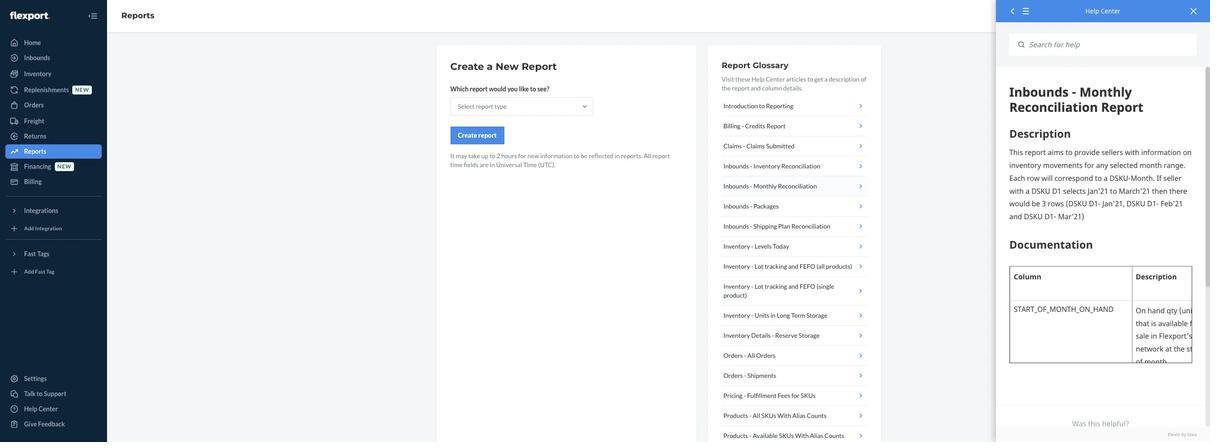 Task type: vqa. For each thing, say whether or not it's contained in the screenshot.
- associated with Products - All SKUs With Alias Counts
yes



Task type: locate. For each thing, give the bounding box(es) containing it.
- down billing - credits report
[[743, 142, 745, 150]]

counts inside "button"
[[807, 412, 827, 420]]

inbounds for inbounds - monthly reconciliation
[[723, 182, 749, 190]]

and inside visit these help center articles to get a description of the report and column details.
[[751, 84, 761, 92]]

1 vertical spatial products
[[723, 432, 748, 440]]

inbounds down the claims - claims submitted
[[723, 162, 749, 170]]

create report
[[458, 132, 497, 139]]

with inside "button"
[[777, 412, 791, 420]]

- inside 'button'
[[751, 312, 753, 319]]

orders for orders - shipments
[[723, 372, 743, 380]]

- left the units
[[751, 312, 753, 319]]

new up "billing" link
[[57, 163, 71, 170]]

- down the claims - claims submitted
[[750, 162, 752, 170]]

- left available
[[749, 432, 751, 440]]

1 horizontal spatial reports link
[[121, 11, 154, 21]]

1 horizontal spatial in
[[615, 152, 620, 160]]

storage inside button
[[799, 332, 820, 339]]

report for create report
[[478, 132, 497, 139]]

inbounds inside inbounds - packages button
[[723, 202, 749, 210]]

0 vertical spatial and
[[751, 84, 761, 92]]

2 vertical spatial center
[[39, 405, 58, 413]]

inbounds for inbounds
[[24, 54, 50, 62]]

0 vertical spatial help center
[[1086, 7, 1120, 15]]

products down pricing
[[723, 412, 748, 420]]

fast left tags
[[24, 250, 36, 258]]

to
[[807, 75, 813, 83], [530, 85, 536, 93], [759, 102, 765, 110], [489, 152, 495, 160], [574, 152, 580, 160], [37, 390, 43, 398]]

orders up freight
[[24, 101, 44, 109]]

and inside button
[[788, 263, 798, 270]]

inbounds inside inbounds - inventory reconciliation button
[[723, 162, 749, 170]]

help
[[1086, 7, 1099, 15], [752, 75, 765, 83], [24, 405, 37, 413]]

2 horizontal spatial center
[[1101, 7, 1120, 15]]

2 horizontal spatial in
[[771, 312, 776, 319]]

to inside visit these help center articles to get a description of the report and column details.
[[807, 75, 813, 83]]

2 horizontal spatial help
[[1086, 7, 1099, 15]]

credits
[[745, 122, 765, 130]]

- inside "button"
[[749, 412, 751, 420]]

2 vertical spatial help
[[24, 405, 37, 413]]

storage inside 'button'
[[806, 312, 828, 319]]

inbounds down "inbounds - packages"
[[723, 223, 749, 230]]

alias inside button
[[810, 432, 823, 440]]

help center up the search search box
[[1086, 7, 1120, 15]]

products - available skus with alias counts button
[[722, 426, 867, 442]]

all up orders - shipments
[[747, 352, 755, 359]]

the
[[722, 84, 731, 92]]

to left reporting
[[759, 102, 765, 110]]

orders up orders - shipments
[[723, 352, 743, 359]]

fast tags
[[24, 250, 49, 258]]

lot down inventory - levels today
[[755, 263, 764, 270]]

0 horizontal spatial report
[[522, 61, 557, 73]]

and left column
[[751, 84, 761, 92]]

inventory up monthly
[[753, 162, 780, 170]]

in right are
[[490, 161, 495, 169]]

1 vertical spatial alias
[[810, 432, 823, 440]]

billing for billing
[[24, 178, 42, 186]]

reconciliation down inbounds - inventory reconciliation button
[[778, 182, 817, 190]]

reconciliation down inbounds - packages button
[[791, 223, 830, 230]]

to left be
[[574, 152, 580, 160]]

counts inside button
[[824, 432, 844, 440]]

pricing - fulfillment fees for skus
[[723, 392, 816, 400]]

tracking down today
[[765, 263, 787, 270]]

products inside "button"
[[723, 412, 748, 420]]

all for products
[[753, 412, 760, 420]]

in left reports.
[[615, 152, 620, 160]]

- inside 'button'
[[743, 142, 745, 150]]

report up these
[[722, 61, 750, 70]]

fast inside dropdown button
[[24, 250, 36, 258]]

tracking inside inventory - lot tracking and fefo (all products) button
[[765, 263, 787, 270]]

help up the search search box
[[1086, 7, 1099, 15]]

integrations button
[[5, 204, 102, 218]]

1 vertical spatial fefo
[[800, 283, 815, 290]]

- for inventory - levels today
[[751, 243, 753, 250]]

- left the levels
[[751, 243, 753, 250]]

1 lot from the top
[[755, 263, 764, 270]]

center up column
[[766, 75, 785, 83]]

(single
[[816, 283, 834, 290]]

help center
[[1086, 7, 1120, 15], [24, 405, 58, 413]]

alias for products - available skus with alias counts
[[810, 432, 823, 440]]

create
[[450, 61, 484, 73], [458, 132, 477, 139]]

products inside button
[[723, 432, 748, 440]]

1 vertical spatial for
[[791, 392, 800, 400]]

0 vertical spatial alias
[[792, 412, 806, 420]]

create up may
[[458, 132, 477, 139]]

skus for all
[[761, 412, 776, 420]]

add left integration
[[24, 225, 34, 232]]

0 vertical spatial counts
[[807, 412, 827, 420]]

report inside button
[[766, 122, 786, 130]]

alias up products - available skus with alias counts button on the right of the page
[[792, 412, 806, 420]]

0 vertical spatial billing
[[723, 122, 740, 130]]

tracking
[[765, 263, 787, 270], [765, 283, 787, 290]]

fulfillment
[[747, 392, 776, 400]]

alias down products - all skus with alias counts "button"
[[810, 432, 823, 440]]

0 vertical spatial lot
[[755, 263, 764, 270]]

2 lot from the top
[[755, 283, 764, 290]]

1 vertical spatial billing
[[24, 178, 42, 186]]

tracking down inventory - lot tracking and fefo (all products) in the right bottom of the page
[[765, 283, 787, 290]]

- left packages
[[750, 202, 752, 210]]

1 horizontal spatial center
[[766, 75, 785, 83]]

- for inbounds - monthly reconciliation
[[750, 182, 752, 190]]

report glossary
[[722, 61, 788, 70]]

0 vertical spatial reports
[[121, 11, 154, 21]]

1 fefo from the top
[[800, 263, 815, 270]]

billing
[[723, 122, 740, 130], [24, 178, 42, 186]]

inventory - units in long term storage button
[[722, 306, 867, 326]]

tag
[[46, 269, 54, 275]]

1 vertical spatial lot
[[755, 283, 764, 290]]

1 vertical spatial all
[[747, 352, 755, 359]]

column
[[762, 84, 782, 92]]

center down talk to support
[[39, 405, 58, 413]]

skus down products - all skus with alias counts "button"
[[779, 432, 794, 440]]

0 vertical spatial for
[[518, 152, 526, 160]]

in
[[615, 152, 620, 160], [490, 161, 495, 169], [771, 312, 776, 319]]

- inside "button"
[[744, 352, 746, 359]]

alias
[[792, 412, 806, 420], [810, 432, 823, 440]]

- left monthly
[[750, 182, 752, 190]]

like
[[519, 85, 529, 93]]

returns link
[[5, 129, 102, 144]]

lot up the units
[[755, 283, 764, 290]]

reconciliation for inbounds - inventory reconciliation
[[781, 162, 820, 170]]

inbounds for inbounds - inventory reconciliation
[[723, 162, 749, 170]]

0 horizontal spatial in
[[490, 161, 495, 169]]

2 horizontal spatial skus
[[801, 392, 816, 400]]

1 horizontal spatial a
[[824, 75, 828, 83]]

select
[[458, 103, 475, 110]]

fast left tag
[[35, 269, 45, 275]]

dixa
[[1187, 432, 1197, 438]]

help up give
[[24, 405, 37, 413]]

2 horizontal spatial report
[[766, 122, 786, 130]]

introduction to reporting button
[[722, 96, 867, 116]]

with down fees
[[777, 412, 791, 420]]

information
[[540, 152, 573, 160]]

storage right reserve
[[799, 332, 820, 339]]

inbounds inside inbounds - monthly reconciliation button
[[723, 182, 749, 190]]

inbounds link
[[5, 51, 102, 65]]

inventory down inventory - levels today
[[723, 263, 750, 270]]

1 horizontal spatial alias
[[810, 432, 823, 440]]

2 add from the top
[[24, 269, 34, 275]]

alias inside "button"
[[792, 412, 806, 420]]

1 vertical spatial tracking
[[765, 283, 787, 290]]

0 vertical spatial tracking
[[765, 263, 787, 270]]

products - available skus with alias counts
[[723, 432, 844, 440]]

- left shipping
[[750, 223, 752, 230]]

- for orders - all orders
[[744, 352, 746, 359]]

create inside "button"
[[458, 132, 477, 139]]

1 vertical spatial reports
[[24, 148, 46, 155]]

tracking for (all
[[765, 263, 787, 270]]

report up the see?
[[522, 61, 557, 73]]

0 horizontal spatial skus
[[761, 412, 776, 420]]

reporting
[[766, 102, 793, 110]]

1 horizontal spatial new
[[75, 87, 89, 93]]

products
[[723, 412, 748, 420], [723, 432, 748, 440]]

products)
[[826, 263, 852, 270]]

report up up
[[478, 132, 497, 139]]

- down the fulfillment
[[749, 412, 751, 420]]

storage
[[806, 312, 828, 319], [799, 332, 820, 339]]

inventory up the replenishments
[[24, 70, 51, 78]]

tags
[[37, 250, 49, 258]]

report up select report type
[[470, 85, 488, 93]]

inbounds up "inbounds - packages"
[[723, 182, 749, 190]]

inventory inside inventory link
[[24, 70, 51, 78]]

replenishments
[[24, 86, 69, 94]]

1 vertical spatial counts
[[824, 432, 844, 440]]

1 vertical spatial and
[[788, 263, 798, 270]]

skus down "pricing - fulfillment fees for skus"
[[761, 412, 776, 420]]

skus for available
[[779, 432, 794, 440]]

freight link
[[5, 114, 102, 128]]

and down "inventory - levels today" button
[[788, 263, 798, 270]]

report
[[522, 61, 557, 73], [722, 61, 750, 70], [766, 122, 786, 130]]

1 vertical spatial a
[[824, 75, 828, 83]]

1 horizontal spatial with
[[795, 432, 809, 440]]

- for inbounds - shipping plan reconciliation
[[750, 223, 752, 230]]

fefo left (single
[[800, 283, 815, 290]]

products for products - available skus with alias counts
[[723, 432, 748, 440]]

and down inventory - lot tracking and fefo (all products) button
[[788, 283, 798, 290]]

a right get
[[824, 75, 828, 83]]

2
[[496, 152, 500, 160]]

inventory for inventory
[[24, 70, 51, 78]]

inventory - levels today
[[723, 243, 789, 250]]

add down fast tags
[[24, 269, 34, 275]]

- right pricing
[[744, 392, 746, 400]]

billing down financing
[[24, 178, 42, 186]]

billing - credits report button
[[722, 116, 867, 136]]

all
[[644, 152, 651, 160], [747, 352, 755, 359], [753, 412, 760, 420]]

tracking for (single
[[765, 283, 787, 290]]

reconciliation down claims - claims submitted 'button'
[[781, 162, 820, 170]]

may
[[456, 152, 467, 160]]

pricing
[[723, 392, 743, 400]]

0 horizontal spatial billing
[[24, 178, 42, 186]]

0 vertical spatial fefo
[[800, 263, 815, 270]]

orders - all orders
[[723, 352, 776, 359]]

inbounds down home
[[24, 54, 50, 62]]

0 horizontal spatial center
[[39, 405, 58, 413]]

0 vertical spatial create
[[450, 61, 484, 73]]

inventory up orders - all orders
[[723, 332, 750, 339]]

integrations
[[24, 207, 58, 215]]

products left available
[[723, 432, 748, 440]]

1 vertical spatial new
[[527, 152, 539, 160]]

help center inside 'link'
[[24, 405, 58, 413]]

1 horizontal spatial for
[[791, 392, 800, 400]]

to right talk
[[37, 390, 43, 398]]

2 vertical spatial all
[[753, 412, 760, 420]]

1 vertical spatial help center
[[24, 405, 58, 413]]

0 horizontal spatial with
[[777, 412, 791, 420]]

0 vertical spatial all
[[644, 152, 651, 160]]

center inside 'link'
[[39, 405, 58, 413]]

0 horizontal spatial for
[[518, 152, 526, 160]]

inventory inside inventory - lot tracking and fefo (all products) button
[[723, 263, 750, 270]]

1 vertical spatial skus
[[761, 412, 776, 420]]

feedback
[[38, 421, 65, 428]]

inventory inside button
[[723, 332, 750, 339]]

0 vertical spatial center
[[1101, 7, 1120, 15]]

storage right 'term'
[[806, 312, 828, 319]]

help down report glossary
[[752, 75, 765, 83]]

lot inside inventory - lot tracking and fefo (single product)
[[755, 283, 764, 290]]

a left new
[[487, 61, 493, 73]]

in left the long on the right
[[771, 312, 776, 319]]

- for inventory - lot tracking and fefo (all products)
[[751, 263, 753, 270]]

report down reporting
[[766, 122, 786, 130]]

1 add from the top
[[24, 225, 34, 232]]

1 vertical spatial with
[[795, 432, 809, 440]]

all inside it may take up to 2 hours for new information to be reflected in reports. all report time fields are in universal time (utc).
[[644, 152, 651, 160]]

inventory for inventory - units in long term storage
[[723, 312, 750, 319]]

inbounds left packages
[[723, 202, 749, 210]]

orders up pricing
[[723, 372, 743, 380]]

0 vertical spatial add
[[24, 225, 34, 232]]

1 horizontal spatial billing
[[723, 122, 740, 130]]

inventory - lot tracking and fefo (all products)
[[723, 263, 852, 270]]

report inside it may take up to 2 hours for new information to be reflected in reports. all report time fields are in universal time (utc).
[[652, 152, 670, 160]]

2 tracking from the top
[[765, 283, 787, 290]]

all right reports.
[[644, 152, 651, 160]]

1 tracking from the top
[[765, 263, 787, 270]]

1 horizontal spatial skus
[[779, 432, 794, 440]]

inventory left the levels
[[723, 243, 750, 250]]

0 horizontal spatial alias
[[792, 412, 806, 420]]

1 vertical spatial help
[[752, 75, 765, 83]]

0 horizontal spatial help
[[24, 405, 37, 413]]

0 horizontal spatial help center
[[24, 405, 58, 413]]

- left shipments
[[744, 372, 746, 380]]

with for available
[[795, 432, 809, 440]]

new up orders link
[[75, 87, 89, 93]]

all down the fulfillment
[[753, 412, 760, 420]]

up
[[481, 152, 488, 160]]

skus inside "button"
[[761, 412, 776, 420]]

all inside "button"
[[747, 352, 755, 359]]

inbounds for inbounds - packages
[[723, 202, 749, 210]]

with inside button
[[795, 432, 809, 440]]

1 horizontal spatial help
[[752, 75, 765, 83]]

0 vertical spatial storage
[[806, 312, 828, 319]]

for right fees
[[791, 392, 800, 400]]

0 vertical spatial products
[[723, 412, 748, 420]]

billing inside button
[[723, 122, 740, 130]]

flexport logo image
[[10, 11, 50, 20]]

- for inbounds - inventory reconciliation
[[750, 162, 752, 170]]

0 horizontal spatial a
[[487, 61, 493, 73]]

1 horizontal spatial claims
[[746, 142, 765, 150]]

get
[[814, 75, 823, 83]]

inventory inside "inventory - levels today" button
[[723, 243, 750, 250]]

inventory up 'product)'
[[723, 283, 750, 290]]

a inside visit these help center articles to get a description of the report and column details.
[[824, 75, 828, 83]]

2 fefo from the top
[[800, 283, 815, 290]]

fefo for (all
[[800, 263, 815, 270]]

settings link
[[5, 372, 102, 386]]

new up the time
[[527, 152, 539, 160]]

integration
[[35, 225, 62, 232]]

2 vertical spatial skus
[[779, 432, 794, 440]]

you
[[507, 85, 518, 93]]

fefo inside button
[[800, 263, 815, 270]]

tracking inside inventory - lot tracking and fefo (single product)
[[765, 283, 787, 290]]

to left get
[[807, 75, 813, 83]]

fefo inside inventory - lot tracking and fefo (single product)
[[800, 283, 815, 290]]

- inside inventory - lot tracking and fefo (single product)
[[751, 283, 753, 290]]

help inside 'link'
[[24, 405, 37, 413]]

1 vertical spatial reconciliation
[[778, 182, 817, 190]]

- for orders - shipments
[[744, 372, 746, 380]]

0 vertical spatial reconciliation
[[781, 162, 820, 170]]

2 products from the top
[[723, 432, 748, 440]]

report right reports.
[[652, 152, 670, 160]]

products for products - all skus with alias counts
[[723, 412, 748, 420]]

with down products - all skus with alias counts "button"
[[795, 432, 809, 440]]

report inside "button"
[[478, 132, 497, 139]]

- down inventory - levels today
[[751, 263, 753, 270]]

and inside inventory - lot tracking and fefo (single product)
[[788, 283, 798, 290]]

claims down billing - credits report
[[723, 142, 742, 150]]

fast
[[24, 250, 36, 258], [35, 269, 45, 275]]

0 vertical spatial skus
[[801, 392, 816, 400]]

report for which report would you like to see?
[[470, 85, 488, 93]]

2 horizontal spatial new
[[527, 152, 539, 160]]

1 vertical spatial reports link
[[5, 145, 102, 159]]

billing down the introduction
[[723, 122, 740, 130]]

help center up give feedback
[[24, 405, 58, 413]]

fields
[[464, 161, 478, 169]]

inventory inside inventory - units in long term storage 'button'
[[723, 312, 750, 319]]

inbounds inside inbounds link
[[24, 54, 50, 62]]

2 vertical spatial new
[[57, 163, 71, 170]]

0 vertical spatial fast
[[24, 250, 36, 258]]

1 vertical spatial add
[[24, 269, 34, 275]]

1 vertical spatial center
[[766, 75, 785, 83]]

create up the which
[[450, 61, 484, 73]]

long
[[777, 312, 790, 319]]

inventory for inventory - lot tracking and fefo (single product)
[[723, 283, 750, 290]]

0 horizontal spatial claims
[[723, 142, 742, 150]]

lot inside button
[[755, 263, 764, 270]]

0 horizontal spatial reports link
[[5, 145, 102, 159]]

new for replenishments
[[75, 87, 89, 93]]

fefo left (all on the bottom
[[800, 263, 815, 270]]

and for inventory - lot tracking and fefo (single product)
[[788, 283, 798, 290]]

would
[[489, 85, 506, 93]]

inventory down 'product)'
[[723, 312, 750, 319]]

0 vertical spatial with
[[777, 412, 791, 420]]

elevio by dixa
[[1168, 432, 1197, 438]]

levels
[[755, 243, 772, 250]]

- up inventory - units in long term storage
[[751, 283, 753, 290]]

1 vertical spatial storage
[[799, 332, 820, 339]]

create for create a new report
[[450, 61, 484, 73]]

0 vertical spatial in
[[615, 152, 620, 160]]

description
[[829, 75, 860, 83]]

add integration
[[24, 225, 62, 232]]

0 vertical spatial a
[[487, 61, 493, 73]]

report left type
[[476, 103, 493, 110]]

shipments
[[747, 372, 776, 380]]

inventory
[[24, 70, 51, 78], [753, 162, 780, 170], [723, 243, 750, 250], [723, 263, 750, 270], [723, 283, 750, 290], [723, 312, 750, 319], [723, 332, 750, 339]]

orders for orders
[[24, 101, 44, 109]]

claims down credits
[[746, 142, 765, 150]]

inventory inside inventory - lot tracking and fefo (single product)
[[723, 283, 750, 290]]

counts for products - all skus with alias counts
[[807, 412, 827, 420]]

2 vertical spatial and
[[788, 283, 798, 290]]

0 horizontal spatial new
[[57, 163, 71, 170]]

center up the search search box
[[1101, 7, 1120, 15]]

1 products from the top
[[723, 412, 748, 420]]

- for billing - credits report
[[742, 122, 744, 130]]

0 vertical spatial new
[[75, 87, 89, 93]]

skus down orders - shipments button
[[801, 392, 816, 400]]

2 vertical spatial in
[[771, 312, 776, 319]]

in inside 'button'
[[771, 312, 776, 319]]

for up the time
[[518, 152, 526, 160]]

1 vertical spatial create
[[458, 132, 477, 139]]

inbounds inside inbounds - shipping plan reconciliation button
[[723, 223, 749, 230]]

all inside "button"
[[753, 412, 760, 420]]

- up orders - shipments
[[744, 352, 746, 359]]

to left the 2
[[489, 152, 495, 160]]

report down these
[[732, 84, 749, 92]]

- left credits
[[742, 122, 744, 130]]

orders inside button
[[723, 372, 743, 380]]



Task type: describe. For each thing, give the bounding box(es) containing it.
0 vertical spatial reports link
[[121, 11, 154, 21]]

create for create report
[[458, 132, 477, 139]]

- right details
[[772, 332, 774, 339]]

it may take up to 2 hours for new information to be reflected in reports. all report time fields are in universal time (utc).
[[450, 152, 670, 169]]

with for all
[[777, 412, 791, 420]]

1 vertical spatial in
[[490, 161, 495, 169]]

inbounds - packages button
[[722, 197, 867, 217]]

2 claims from the left
[[746, 142, 765, 150]]

to right like
[[530, 85, 536, 93]]

help center link
[[5, 402, 102, 417]]

details
[[751, 332, 771, 339]]

inbounds - shipping plan reconciliation button
[[722, 217, 867, 237]]

1 horizontal spatial report
[[722, 61, 750, 70]]

introduction
[[723, 102, 758, 110]]

talk
[[24, 390, 35, 398]]

helpful?
[[1102, 419, 1129, 429]]

submitted
[[766, 142, 795, 150]]

was
[[1072, 419, 1086, 429]]

- for inbounds - packages
[[750, 202, 752, 210]]

returns
[[24, 132, 46, 140]]

(utc).
[[538, 161, 555, 169]]

fefo for (single
[[800, 283, 815, 290]]

inbounds - inventory reconciliation button
[[722, 157, 867, 177]]

new inside it may take up to 2 hours for new information to be reflected in reports. all report time fields are in universal time (utc).
[[527, 152, 539, 160]]

1 claims from the left
[[723, 142, 742, 150]]

visit these help center articles to get a description of the report and column details.
[[722, 75, 866, 92]]

settings
[[24, 375, 47, 383]]

inbounds - monthly reconciliation
[[723, 182, 817, 190]]

are
[[480, 161, 489, 169]]

pricing - fulfillment fees for skus button
[[722, 386, 867, 406]]

fast tags button
[[5, 247, 102, 261]]

financing
[[24, 163, 51, 170]]

shipping
[[753, 223, 777, 230]]

Search search field
[[1025, 33, 1197, 56]]

home link
[[5, 36, 102, 50]]

for inside pricing - fulfillment fees for skus button
[[791, 392, 800, 400]]

new for financing
[[57, 163, 71, 170]]

add fast tag
[[24, 269, 54, 275]]

by
[[1181, 432, 1186, 438]]

was this helpful?
[[1072, 419, 1129, 429]]

time
[[523, 161, 537, 169]]

- for products - all skus with alias counts
[[749, 412, 751, 420]]

inventory for inventory details - reserve storage
[[723, 332, 750, 339]]

add integration link
[[5, 222, 102, 236]]

inventory inside inbounds - inventory reconciliation button
[[753, 162, 780, 170]]

report inside visit these help center articles to get a description of the report and column details.
[[732, 84, 749, 92]]

inventory for inventory - lot tracking and fefo (all products)
[[723, 263, 750, 270]]

it
[[450, 152, 455, 160]]

- for claims - claims submitted
[[743, 142, 745, 150]]

products - all skus with alias counts
[[723, 412, 827, 420]]

home
[[24, 39, 41, 46]]

1 horizontal spatial reports
[[121, 11, 154, 21]]

units
[[755, 312, 769, 319]]

fees
[[778, 392, 790, 400]]

which
[[450, 85, 469, 93]]

available
[[753, 432, 778, 440]]

help inside visit these help center articles to get a description of the report and column details.
[[752, 75, 765, 83]]

all for orders
[[747, 352, 755, 359]]

counts for products - available skus with alias counts
[[824, 432, 844, 440]]

add fast tag link
[[5, 265, 102, 279]]

inbounds - shipping plan reconciliation
[[723, 223, 830, 230]]

glossary
[[753, 61, 788, 70]]

be
[[581, 152, 587, 160]]

visit
[[722, 75, 734, 83]]

alias for products - all skus with alias counts
[[792, 412, 806, 420]]

product)
[[723, 292, 747, 299]]

products - all skus with alias counts button
[[722, 406, 867, 426]]

reflected
[[589, 152, 613, 160]]

report for select report type
[[476, 103, 493, 110]]

of
[[861, 75, 866, 83]]

center inside visit these help center articles to get a description of the report and column details.
[[766, 75, 785, 83]]

articles
[[786, 75, 806, 83]]

to inside "button"
[[759, 102, 765, 110]]

- for inventory - lot tracking and fefo (single product)
[[751, 283, 753, 290]]

give
[[24, 421, 37, 428]]

reserve
[[775, 332, 797, 339]]

today
[[773, 243, 789, 250]]

1 vertical spatial fast
[[35, 269, 45, 275]]

close navigation image
[[87, 11, 98, 21]]

which report would you like to see?
[[450, 85, 549, 93]]

support
[[44, 390, 66, 398]]

inventory - units in long term storage
[[723, 312, 828, 319]]

create report button
[[450, 127, 504, 145]]

0 horizontal spatial reports
[[24, 148, 46, 155]]

plan
[[778, 223, 790, 230]]

type
[[494, 103, 507, 110]]

these
[[735, 75, 750, 83]]

inbounds for inbounds - shipping plan reconciliation
[[723, 223, 749, 230]]

packages
[[753, 202, 779, 210]]

and for inventory - lot tracking and fefo (all products)
[[788, 263, 798, 270]]

claims - claims submitted
[[723, 142, 795, 150]]

inventory for inventory - levels today
[[723, 243, 750, 250]]

- for inventory - units in long term storage
[[751, 312, 753, 319]]

inventory link
[[5, 67, 102, 81]]

- for pricing - fulfillment fees for skus
[[744, 392, 746, 400]]

inventory - lot tracking and fefo (single product)
[[723, 283, 834, 299]]

take
[[468, 152, 480, 160]]

orders - all orders button
[[722, 346, 867, 366]]

freight
[[24, 117, 44, 125]]

inventory - lot tracking and fefo (all products) button
[[722, 257, 867, 277]]

orders - shipments button
[[722, 366, 867, 386]]

orders link
[[5, 98, 102, 112]]

create a new report
[[450, 61, 557, 73]]

talk to support
[[24, 390, 66, 398]]

add for add integration
[[24, 225, 34, 232]]

inbounds - packages
[[723, 202, 779, 210]]

term
[[791, 312, 805, 319]]

inventory - lot tracking and fefo (single product) button
[[722, 277, 867, 306]]

add for add fast tag
[[24, 269, 34, 275]]

orders up shipments
[[756, 352, 776, 359]]

talk to support button
[[5, 387, 102, 401]]

1 horizontal spatial help center
[[1086, 7, 1120, 15]]

- for products - available skus with alias counts
[[749, 432, 751, 440]]

report for billing - credits report
[[766, 122, 786, 130]]

to inside button
[[37, 390, 43, 398]]

2 vertical spatial reconciliation
[[791, 223, 830, 230]]

inventory details - reserve storage
[[723, 332, 820, 339]]

time
[[450, 161, 463, 169]]

give feedback button
[[5, 417, 102, 432]]

reconciliation for inbounds - monthly reconciliation
[[778, 182, 817, 190]]

orders - shipments
[[723, 372, 776, 380]]

0 vertical spatial help
[[1086, 7, 1099, 15]]

report for create a new report
[[522, 61, 557, 73]]

lot for inventory - lot tracking and fefo (all products)
[[755, 263, 764, 270]]

orders for orders - all orders
[[723, 352, 743, 359]]

billing for billing - credits report
[[723, 122, 740, 130]]

for inside it may take up to 2 hours for new information to be reflected in reports. all report time fields are in universal time (utc).
[[518, 152, 526, 160]]

lot for inventory - lot tracking and fefo (single product)
[[755, 283, 764, 290]]



